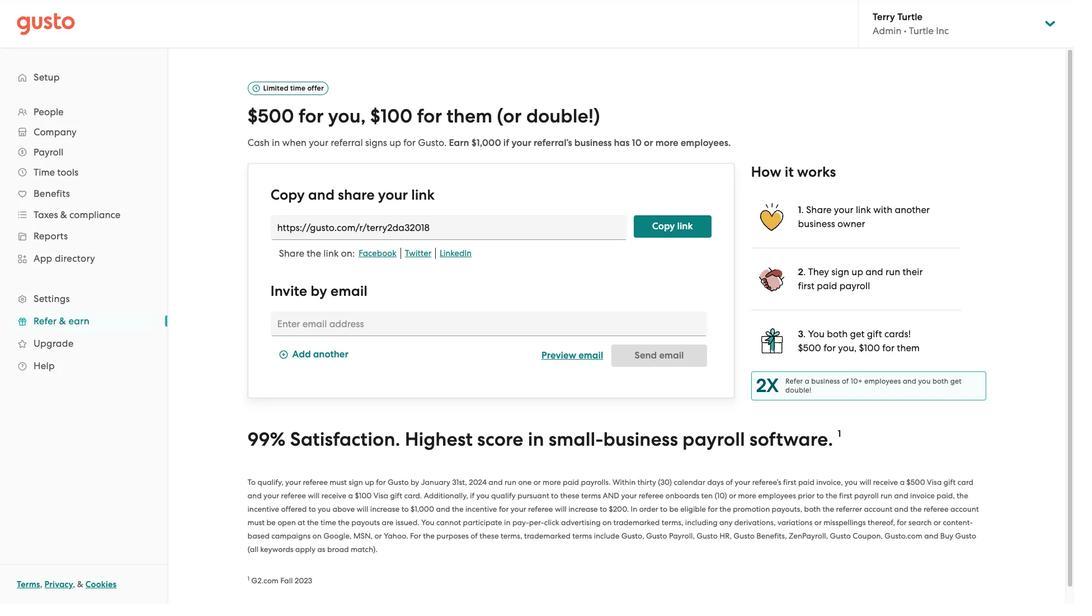 Task type: locate. For each thing, give the bounding box(es) containing it.
invite by email
[[271, 283, 368, 300]]

invoice
[[911, 491, 935, 500]]

copy for copy link
[[652, 220, 675, 232]]

email right preview
[[579, 350, 604, 361]]

your right when
[[309, 137, 329, 148]]

time
[[290, 84, 306, 92], [321, 518, 336, 527]]

up inside the cash in when your referral signs up for gusto. earn $1,000 if your referral's business has 10 or more employees.
[[390, 137, 401, 148]]

1 vertical spatial trademarked
[[524, 532, 571, 540]]

1 horizontal spatial get
[[951, 377, 962, 386]]

1 horizontal spatial a
[[805, 377, 810, 386]]

calendar
[[674, 478, 706, 487]]

up up payouts
[[365, 478, 374, 487]]

if down '(or'
[[504, 137, 510, 149]]

copy and share your link
[[271, 186, 435, 204]]

& inside dropdown button
[[60, 209, 67, 221]]

2 horizontal spatial more
[[739, 491, 757, 500]]

1 horizontal spatial 1
[[798, 204, 802, 216]]

0 vertical spatial trademarked
[[614, 518, 660, 527]]

settings link
[[11, 289, 156, 309]]

you
[[919, 377, 931, 386], [845, 478, 858, 487], [477, 491, 490, 500], [318, 505, 331, 514]]

1 horizontal spatial you,
[[839, 342, 857, 354]]

time up the google,
[[321, 518, 336, 527]]

get inside refer a business of 10+ employees and you both get double!
[[951, 377, 962, 386]]

paid down they
[[817, 280, 838, 292]]

and left buy
[[925, 532, 939, 540]]

and left invoice
[[895, 491, 909, 500]]

0 vertical spatial terms
[[582, 491, 601, 500]]

2 account from the left
[[951, 505, 979, 514]]

employees.
[[681, 137, 731, 149]]

account
[[864, 505, 893, 514], [951, 505, 979, 514]]

a up gusto.com in the bottom right of the page
[[900, 478, 905, 487]]

(30)
[[658, 478, 672, 487]]

of down participate
[[471, 532, 478, 540]]

and down cards!
[[903, 377, 917, 386]]

2 horizontal spatial paid
[[817, 280, 838, 292]]

and left their
[[866, 266, 884, 278]]

employees inside to qualify, your referee must sign up for gusto by january 31st, 2024 and run one or more paid payrolls. within thirty (30) calendar days of your referee's first paid invoice, you will receive a $500 visa gift card and your referee will receive a $100 visa gift card. additionally, if you qualify pursuant to these terms and your referee onboards ten (10) or more employees prior to the first payroll run and invoice paid, the incentive offered to you above will increase to $1,000 and the incentive for your referee will increase to $200. in order to be eligible for the promotion payouts, both the referrer account and the referee account must be open at the time the payouts are issued. you cannot participate in pay-per-click advertising on trademarked terms, including any derivations, variations or misspellings thereof, for search or content- based campaigns on google, msn, or yahoo. for the purposes of these terms, trademarked terms include gusto, gusto payroll, gusto hr, gusto benefits, zenpayroll, gusto coupon, gusto.com and buy gusto (all keywords apply as broad match).
[[759, 491, 797, 500]]

None field
[[271, 215, 627, 240]]

2 incentive from the left
[[466, 505, 497, 514]]

first inside 2 . they sign up and run their first paid payroll
[[798, 280, 815, 292]]

first up referrer
[[840, 491, 853, 500]]

. right 'an illustration of a heart' image
[[802, 204, 804, 215]]

in
[[272, 137, 280, 148], [528, 428, 544, 451], [504, 518, 511, 527]]

1 vertical spatial receive
[[322, 491, 347, 500]]

0 horizontal spatial if
[[470, 491, 475, 500]]

on
[[603, 518, 612, 527], [313, 532, 322, 540]]

msn,
[[354, 532, 373, 540]]

google,
[[324, 532, 352, 540]]

1 vertical spatial share
[[279, 248, 305, 259]]

$100 inside to qualify, your referee must sign up for gusto by january 31st, 2024 and run one or more paid payrolls. within thirty (30) calendar days of your referee's first paid invoice, you will receive a $500 visa gift card and your referee will receive a $100 visa gift card. additionally, if you qualify pursuant to these terms and your referee onboards ten (10) or more employees prior to the first payroll run and invoice paid, the incentive offered to you above will increase to $1,000 and the incentive for your referee will increase to $200. in order to be eligible for the promotion payouts, both the referrer account and the referee account must be open at the time the payouts are issued. you cannot participate in pay-per-click advertising on trademarked terms, including any derivations, variations or misspellings thereof, for search or content- based campaigns on google, msn, or yahoo. for the purposes of these terms, trademarked terms include gusto, gusto payroll, gusto hr, gusto benefits, zenpayroll, gusto coupon, gusto.com and buy gusto (all keywords apply as broad match).
[[355, 491, 372, 500]]

additionally,
[[424, 491, 468, 500]]

for
[[410, 532, 421, 540]]

the down 'above'
[[338, 518, 350, 527]]

sign up 'above'
[[349, 478, 363, 487]]

. right an illustration of a gift "image"
[[804, 328, 806, 340]]

0 vertical spatial refer
[[34, 316, 57, 327]]

0 horizontal spatial employees
[[759, 491, 797, 500]]

to
[[551, 491, 559, 500], [817, 491, 824, 500], [309, 505, 316, 514], [402, 505, 409, 514], [600, 505, 607, 514], [661, 505, 668, 514]]

0 horizontal spatial email
[[331, 283, 368, 300]]

1 horizontal spatial refer
[[786, 377, 803, 386]]

0 vertical spatial get
[[850, 328, 865, 340]]

payroll inside to qualify, your referee must sign up for gusto by january 31st, 2024 and run one or more paid payrolls. within thirty (30) calendar days of your referee's first paid invoice, you will receive a $500 visa gift card and your referee will receive a $100 visa gift card. additionally, if you qualify pursuant to these terms and your referee onboards ten (10) or more employees prior to the first payroll run and invoice paid, the incentive offered to you above will increase to $1,000 and the incentive for your referee will increase to $200. in order to be eligible for the promotion payouts, both the referrer account and the referee account must be open at the time the payouts are issued. you cannot participate in pay-per-click advertising on trademarked terms, including any derivations, variations or misspellings thereof, for search or content- based campaigns on google, msn, or yahoo. for the purposes of these terms, trademarked terms include gusto, gusto payroll, gusto hr, gusto benefits, zenpayroll, gusto coupon, gusto.com and buy gusto (all keywords apply as broad match).
[[855, 491, 879, 500]]

0 horizontal spatial a
[[348, 491, 353, 500]]

terms down payrolls.
[[582, 491, 601, 500]]

in
[[631, 505, 638, 514]]

& left earn
[[59, 316, 66, 327]]

by up card. on the left bottom
[[411, 478, 419, 487]]

2 horizontal spatial of
[[842, 377, 849, 386]]

in inside the cash in when your referral signs up for gusto. earn $1,000 if your referral's business has 10 or more employees.
[[272, 137, 280, 148]]

on:
[[341, 248, 355, 259]]

at
[[298, 518, 305, 527]]

0 vertical spatial must
[[330, 478, 347, 487]]

employees right the '10+'
[[865, 377, 901, 386]]

your inside the cash in when your referral signs up for gusto. earn $1,000 if your referral's business has 10 or more employees.
[[309, 137, 329, 148]]

reports link
[[11, 226, 156, 246]]

1 increase from the left
[[370, 505, 400, 514]]

1 horizontal spatial visa
[[928, 478, 942, 487]]

the left referrer
[[823, 505, 835, 514]]

of left the '10+'
[[842, 377, 849, 386]]

0 vertical spatial if
[[504, 137, 510, 149]]

$500
[[248, 105, 294, 128], [798, 342, 822, 354], [907, 478, 926, 487]]

&
[[60, 209, 67, 221], [59, 316, 66, 327], [77, 580, 83, 590]]

another right add
[[313, 349, 349, 361]]

2 vertical spatial $500
[[907, 478, 926, 487]]

2 vertical spatial both
[[805, 505, 821, 514]]

1 vertical spatial a
[[900, 478, 905, 487]]

email
[[331, 283, 368, 300], [579, 350, 604, 361]]

twitter
[[405, 248, 432, 258]]

copy inside button
[[652, 220, 675, 232]]

$100
[[370, 105, 413, 128], [859, 342, 880, 354], [355, 491, 372, 500]]

refer inside refer & earn link
[[34, 316, 57, 327]]

2 horizontal spatial $500
[[907, 478, 926, 487]]

qualify,
[[258, 478, 284, 487]]

these down participate
[[480, 532, 499, 540]]

business left owner
[[798, 218, 836, 229]]

click
[[545, 518, 560, 527]]

1 horizontal spatial trademarked
[[614, 518, 660, 527]]

0 horizontal spatial $1,000
[[411, 505, 434, 514]]

first right referee's
[[784, 478, 797, 487]]

0 horizontal spatial share
[[279, 248, 305, 259]]

refer & earn
[[34, 316, 90, 327]]

$1,000 right the earn
[[472, 137, 501, 149]]

of right days
[[726, 478, 733, 487]]

$100 up payouts
[[355, 491, 372, 500]]

gift up the paid,
[[944, 478, 956, 487]]

or right (10)
[[729, 491, 737, 500]]

1 vertical spatial terms
[[573, 532, 592, 540]]

by inside to qualify, your referee must sign up for gusto by january 31st, 2024 and run one or more paid payrolls. within thirty (30) calendar days of your referee's first paid invoice, you will receive a $500 visa gift card and your referee will receive a $100 visa gift card. additionally, if you qualify pursuant to these terms and your referee onboards ten (10) or more employees prior to the first payroll run and invoice paid, the incentive offered to you above will increase to $1,000 and the incentive for your referee will increase to $200. in order to be eligible for the promotion payouts, both the referrer account and the referee account must be open at the time the payouts are issued. you cannot participate in pay-per-click advertising on trademarked terms, including any derivations, variations or misspellings thereof, for search or content- based campaigns on google, msn, or yahoo. for the purposes of these terms, trademarked terms include gusto, gusto payroll, gusto hr, gusto benefits, zenpayroll, gusto coupon, gusto.com and buy gusto (all keywords apply as broad match).
[[411, 478, 419, 487]]

trademarked
[[614, 518, 660, 527], [524, 532, 571, 540]]

gusto right gusto, on the right
[[646, 532, 668, 540]]

referral
[[331, 137, 363, 148]]

add
[[292, 349, 311, 361]]

list containing people
[[0, 102, 167, 377]]

$100 up signs
[[370, 105, 413, 128]]

share inside 1 . share your link with another business owner
[[807, 204, 832, 215]]

small-
[[549, 428, 604, 451]]

0 horizontal spatial copy
[[271, 186, 305, 204]]

include
[[594, 532, 620, 540]]

or right one
[[534, 478, 541, 487]]

paid up prior
[[799, 478, 815, 487]]

employees
[[865, 377, 901, 386], [759, 491, 797, 500]]

1 horizontal spatial email
[[579, 350, 604, 361]]

, left cookies
[[73, 580, 75, 590]]

you right 3
[[809, 328, 825, 340]]

. inside 1 . share your link with another business owner
[[802, 204, 804, 215]]

1 vertical spatial payroll
[[683, 428, 745, 451]]

as
[[318, 545, 326, 554]]

0 vertical spatial gift
[[867, 328, 883, 340]]

trademarked down click
[[524, 532, 571, 540]]

prior
[[798, 491, 815, 500]]

employees up payouts,
[[759, 491, 797, 500]]

business inside refer a business of 10+ employees and you both get double!
[[812, 377, 841, 386]]

to qualify, your referee must sign up for gusto by january 31st, 2024 and run one or more paid payrolls. within thirty (30) calendar days of your referee's first paid invoice, you will receive a $500 visa gift card and your referee will receive a $100 visa gift card. additionally, if you qualify pursuant to these terms and your referee onboards ten (10) or more employees prior to the first payroll run and invoice paid, the incentive offered to you above will increase to $1,000 and the incentive for your referee will increase to $200. in order to be eligible for the promotion payouts, both the referrer account and the referee account must be open at the time the payouts are issued. you cannot participate in pay-per-click advertising on trademarked terms, including any derivations, variations or misspellings thereof, for search or content- based campaigns on google, msn, or yahoo. for the purposes of these terms, trademarked terms include gusto, gusto payroll, gusto hr, gusto benefits, zenpayroll, gusto coupon, gusto.com and buy gusto (all keywords apply as broad match).
[[248, 478, 979, 554]]

get
[[850, 328, 865, 340], [951, 377, 962, 386]]

and inside refer a business of 10+ employees and you both get double!
[[903, 377, 917, 386]]

up inside to qualify, your referee must sign up for gusto by january 31st, 2024 and run one or more paid payrolls. within thirty (30) calendar days of your referee's first paid invoice, you will receive a $500 visa gift card and your referee will receive a $100 visa gift card. additionally, if you qualify pursuant to these terms and your referee onboards ten (10) or more employees prior to the first payroll run and invoice paid, the incentive offered to you above will increase to $1,000 and the incentive for your referee will increase to $200. in order to be eligible for the promotion payouts, both the referrer account and the referee account must be open at the time the payouts are issued. you cannot participate in pay-per-click advertising on trademarked terms, including any derivations, variations or misspellings thereof, for search or content- based campaigns on google, msn, or yahoo. for the purposes of these terms, trademarked terms include gusto, gusto payroll, gusto hr, gusto benefits, zenpayroll, gusto coupon, gusto.com and buy gusto (all keywords apply as broad match).
[[365, 478, 374, 487]]

match).
[[351, 545, 378, 554]]

you, up the '10+'
[[839, 342, 857, 354]]

1 horizontal spatial up
[[390, 137, 401, 148]]

increase
[[370, 505, 400, 514], [569, 505, 598, 514]]

1 horizontal spatial $500
[[798, 342, 822, 354]]

0 vertical spatial visa
[[928, 478, 942, 487]]

receive
[[874, 478, 899, 487], [322, 491, 347, 500]]

up
[[390, 137, 401, 148], [852, 266, 864, 278], [365, 478, 374, 487]]

terms, up payroll,
[[662, 518, 684, 527]]

0 horizontal spatial account
[[864, 505, 893, 514]]

1 vertical spatial get
[[951, 377, 962, 386]]

or
[[644, 137, 654, 149], [534, 478, 541, 487], [729, 491, 737, 500], [815, 518, 822, 527], [934, 518, 942, 527], [375, 532, 382, 540]]

payroll inside 2 . they sign up and run their first paid payroll
[[840, 280, 871, 292]]

1 horizontal spatial on
[[603, 518, 612, 527]]

2 vertical spatial payroll
[[855, 491, 879, 500]]

time left offer
[[290, 84, 306, 92]]

a
[[805, 377, 810, 386], [900, 478, 905, 487], [348, 491, 353, 500]]

1 horizontal spatial be
[[670, 505, 679, 514]]

1 inside 1 g2.com fall 2023
[[248, 575, 250, 583]]

visa up 'are'
[[374, 491, 389, 500]]

1 vertical spatial $1,000
[[411, 505, 434, 514]]

1 for 1 . share your link with another business owner
[[798, 204, 802, 216]]

your right share
[[378, 186, 408, 204]]

2023
[[295, 576, 312, 585]]

& right taxes
[[60, 209, 67, 221]]

share down works
[[807, 204, 832, 215]]

list
[[0, 102, 167, 377]]

up right they
[[852, 266, 864, 278]]

time inside to qualify, your referee must sign up for gusto by january 31st, 2024 and run one or more paid payrolls. within thirty (30) calendar days of your referee's first paid invoice, you will receive a $500 visa gift card and your referee will receive a $100 visa gift card. additionally, if you qualify pursuant to these terms and your referee onboards ten (10) or more employees prior to the first payroll run and invoice paid, the incentive offered to you above will increase to $1,000 and the incentive for your referee will increase to $200. in order to be eligible for the promotion payouts, both the referrer account and the referee account must be open at the time the payouts are issued. you cannot participate in pay-per-click advertising on trademarked terms, including any derivations, variations or misspellings thereof, for search or content- based campaigns on google, msn, or yahoo. for the purposes of these terms, trademarked terms include gusto, gusto payroll, gusto hr, gusto benefits, zenpayroll, gusto coupon, gusto.com and buy gusto (all keywords apply as broad match).
[[321, 518, 336, 527]]

card
[[958, 478, 974, 487]]

invite
[[271, 283, 307, 300]]

refer inside refer a business of 10+ employees and you both get double!
[[786, 377, 803, 386]]

refer down settings
[[34, 316, 57, 327]]

0 horizontal spatial refer
[[34, 316, 57, 327]]

1 . share your link with another business owner
[[798, 204, 930, 229]]

0 horizontal spatial in
[[272, 137, 280, 148]]

gusto.
[[418, 137, 447, 148]]

on up as
[[313, 532, 322, 540]]

1 horizontal spatial incentive
[[466, 505, 497, 514]]

a up 'above'
[[348, 491, 353, 500]]

1 horizontal spatial gift
[[867, 328, 883, 340]]

up for employees.
[[390, 137, 401, 148]]

2 horizontal spatial in
[[528, 428, 544, 451]]

1 vertical spatial first
[[784, 478, 797, 487]]

1 left g2.com
[[248, 575, 250, 583]]

1 incentive from the left
[[248, 505, 279, 514]]

privacy link
[[45, 580, 73, 590]]

receive up 'above'
[[322, 491, 347, 500]]

1 vertical spatial them
[[897, 342, 920, 354]]

content-
[[943, 518, 974, 527]]

1 vertical spatial both
[[933, 377, 949, 386]]

another inside button
[[313, 349, 349, 361]]

any
[[720, 518, 733, 527]]

2 vertical spatial 1
[[248, 575, 250, 583]]

both
[[827, 328, 848, 340], [933, 377, 949, 386], [805, 505, 821, 514]]

terms,
[[662, 518, 684, 527], [501, 532, 523, 540]]

both inside 3 . you both get gift cards! $500 for you, $100 for them
[[827, 328, 848, 340]]

1 vertical spatial these
[[480, 532, 499, 540]]

your up pay-
[[511, 505, 527, 514]]

receive up the thereof,
[[874, 478, 899, 487]]

up for payrolls.
[[365, 478, 374, 487]]

terms down advertising
[[573, 532, 592, 540]]

payroll up days
[[683, 428, 745, 451]]

& for compliance
[[60, 209, 67, 221]]

visa up the paid,
[[928, 478, 942, 487]]

0 vertical spatial up
[[390, 137, 401, 148]]

the up the search
[[911, 505, 922, 514]]

in right cash
[[272, 137, 280, 148]]

refer for refer a business of 10+ employees and you both get double!
[[786, 377, 803, 386]]

1 vertical spatial of
[[726, 478, 733, 487]]

2 horizontal spatial first
[[840, 491, 853, 500]]

0 vertical spatial be
[[670, 505, 679, 514]]

gift left cards!
[[867, 328, 883, 340]]

by right "invite"
[[311, 283, 327, 300]]

misspellings
[[824, 518, 866, 527]]

business
[[575, 137, 612, 149], [798, 218, 836, 229], [812, 377, 841, 386], [604, 428, 678, 451]]

1 vertical spatial by
[[411, 478, 419, 487]]

0 vertical spatial time
[[290, 84, 306, 92]]

must up 'above'
[[330, 478, 347, 487]]

business inside 1 . share your link with another business owner
[[798, 218, 836, 229]]

1 horizontal spatial employees
[[865, 377, 901, 386]]

app directory link
[[11, 249, 156, 269]]

paid
[[817, 280, 838, 292], [563, 478, 579, 487], [799, 478, 815, 487]]

satisfaction.
[[290, 428, 401, 451]]

$500 down limited
[[248, 105, 294, 128]]

1 vertical spatial be
[[267, 518, 276, 527]]

terry turtle admin • turtle inc
[[873, 11, 949, 36]]

more up pursuant at the bottom of the page
[[543, 478, 561, 487]]

an illustration of a handshake image
[[758, 265, 786, 293]]

you up for
[[421, 518, 435, 527]]

when
[[282, 137, 307, 148]]

and down to at the bottom left of page
[[248, 491, 262, 500]]

your up owner
[[834, 204, 854, 215]]

advertising
[[561, 518, 601, 527]]

1 vertical spatial you
[[421, 518, 435, 527]]

$100 inside 3 . you both get gift cards! $500 for you, $100 for them
[[859, 342, 880, 354]]

gift left card. on the left bottom
[[390, 491, 403, 500]]

your
[[309, 137, 329, 148], [512, 137, 532, 149], [378, 186, 408, 204], [834, 204, 854, 215], [286, 478, 301, 487], [735, 478, 751, 487], [264, 491, 279, 500], [622, 491, 637, 500], [511, 505, 527, 514]]

business up double!
[[812, 377, 841, 386]]

to right order
[[661, 505, 668, 514]]

0 horizontal spatial on
[[313, 532, 322, 540]]

0 horizontal spatial must
[[248, 518, 265, 527]]

0 horizontal spatial be
[[267, 518, 276, 527]]

an illustration of a gift image
[[758, 327, 786, 355]]

in left pay-
[[504, 518, 511, 527]]

1 horizontal spatial terms,
[[662, 518, 684, 527]]

taxes & compliance button
[[11, 205, 156, 225]]

payouts,
[[772, 505, 803, 514]]

first down 2
[[798, 280, 815, 292]]

$100 up the '10+'
[[859, 342, 880, 354]]

another right "with"
[[895, 204, 930, 215]]

more right 10
[[656, 137, 679, 149]]

1 horizontal spatial both
[[827, 328, 848, 340]]

1 vertical spatial $500
[[798, 342, 822, 354]]

& left cookies
[[77, 580, 83, 590]]

1 vertical spatial visa
[[374, 491, 389, 500]]

participate
[[463, 518, 503, 527]]

0 vertical spatial $1,000
[[472, 137, 501, 149]]

you
[[809, 328, 825, 340], [421, 518, 435, 527]]

0 vertical spatial copy
[[271, 186, 305, 204]]

account up the thereof,
[[864, 505, 893, 514]]

referee's
[[753, 478, 782, 487]]

turtle up •
[[898, 11, 923, 23]]

terms, down pay-
[[501, 532, 523, 540]]

incentive
[[248, 505, 279, 514], [466, 505, 497, 514]]

2 vertical spatial more
[[739, 491, 757, 500]]

terms
[[582, 491, 601, 500], [573, 532, 592, 540]]

2 horizontal spatial 1
[[838, 428, 842, 440]]

you inside 3 . you both get gift cards! $500 for you, $100 for them
[[809, 328, 825, 340]]

1 inside 1 . share your link with another business owner
[[798, 204, 802, 216]]

1 horizontal spatial them
[[897, 342, 920, 354]]

0 horizontal spatial terms,
[[501, 532, 523, 540]]

them
[[447, 105, 493, 128], [897, 342, 920, 354]]

by
[[311, 283, 327, 300], [411, 478, 419, 487]]

1 account from the left
[[864, 505, 893, 514]]

zenpayroll,
[[789, 532, 828, 540]]

pay-
[[513, 518, 529, 527]]

0 vertical spatial receive
[[874, 478, 899, 487]]

or up zenpayroll,
[[815, 518, 822, 527]]

1 right 'an illustration of a heart' image
[[798, 204, 802, 216]]

increase up advertising
[[569, 505, 598, 514]]

2 horizontal spatial up
[[852, 266, 864, 278]]

must up based
[[248, 518, 265, 527]]

linkedin
[[440, 248, 472, 258]]

. inside 3 . you both get gift cards! $500 for you, $100 for them
[[804, 328, 806, 340]]

refer up double!
[[786, 377, 803, 386]]

2 vertical spatial a
[[348, 491, 353, 500]]

1 vertical spatial 1
[[838, 428, 842, 440]]

$1,000 inside to qualify, your referee must sign up for gusto by january 31st, 2024 and run one or more paid payrolls. within thirty (30) calendar days of your referee's first paid invoice, you will receive a $500 visa gift card and your referee will receive a $100 visa gift card. additionally, if you qualify pursuant to these terms and your referee onboards ten (10) or more employees prior to the first payroll run and invoice paid, the incentive offered to you above will increase to $1,000 and the incentive for your referee will increase to $200. in order to be eligible for the promotion payouts, both the referrer account and the referee account must be open at the time the payouts are issued. you cannot participate in pay-per-click advertising on trademarked terms, including any derivations, variations or misspellings thereof, for search or content- based campaigns on google, msn, or yahoo. for the purposes of these terms, trademarked terms include gusto, gusto payroll, gusto hr, gusto benefits, zenpayroll, gusto coupon, gusto.com and buy gusto (all keywords apply as broad match).
[[411, 505, 434, 514]]

in inside to qualify, your referee must sign up for gusto by january 31st, 2024 and run one or more paid payrolls. within thirty (30) calendar days of your referee's first paid invoice, you will receive a $500 visa gift card and your referee will receive a $100 visa gift card. additionally, if you qualify pursuant to these terms and your referee onboards ten (10) or more employees prior to the first payroll run and invoice paid, the incentive offered to you above will increase to $1,000 and the incentive for your referee will increase to $200. in order to be eligible for the promotion payouts, both the referrer account and the referee account must be open at the time the payouts are issued. you cannot participate in pay-per-click advertising on trademarked terms, including any derivations, variations or misspellings thereof, for search or content- based campaigns on google, msn, or yahoo. for the purposes of these terms, trademarked terms include gusto, gusto payroll, gusto hr, gusto benefits, zenpayroll, gusto coupon, gusto.com and buy gusto (all keywords apply as broad match).
[[504, 518, 511, 527]]

you, inside 3 . you both get gift cards! $500 for you, $100 for them
[[839, 342, 857, 354]]

twitter button
[[401, 248, 436, 259]]

sign right they
[[832, 266, 850, 278]]

cookies
[[86, 580, 117, 590]]

order
[[640, 505, 659, 514]]

1 vertical spatial refer
[[786, 377, 803, 386]]

. inside 2 . they sign up and run their first paid payroll
[[804, 266, 806, 278]]

0 vertical spatial share
[[807, 204, 832, 215]]

1 horizontal spatial another
[[895, 204, 930, 215]]

incentive up participate
[[466, 505, 497, 514]]

another
[[895, 204, 930, 215], [313, 349, 349, 361]]

referee
[[303, 478, 328, 487], [281, 491, 306, 500], [639, 491, 664, 500], [528, 505, 553, 514], [924, 505, 949, 514]]

1 right software.
[[838, 428, 842, 440]]

0 horizontal spatial sign
[[349, 478, 363, 487]]



Task type: vqa. For each thing, say whether or not it's contained in the screenshot.
'the'
yes



Task type: describe. For each thing, give the bounding box(es) containing it.
0 horizontal spatial by
[[311, 283, 327, 300]]

1 inside 99% satisfaction. highest score in small-business payroll software. 1
[[838, 428, 842, 440]]

facebook button
[[355, 248, 401, 259]]

Enter email address email field
[[271, 312, 707, 336]]

linkedin button
[[436, 248, 476, 259]]

1 horizontal spatial receive
[[874, 478, 899, 487]]

ten
[[702, 491, 713, 500]]

another inside 1 . share your link with another business owner
[[895, 204, 930, 215]]

reports
[[34, 231, 68, 242]]

or right 10
[[644, 137, 654, 149]]

2 horizontal spatial gift
[[944, 478, 956, 487]]

gusto down 'content-'
[[956, 532, 977, 540]]

double!)
[[527, 105, 600, 128]]

share
[[338, 186, 375, 204]]

1 vertical spatial run
[[505, 478, 517, 487]]

business up thirty
[[604, 428, 678, 451]]

to
[[248, 478, 256, 487]]

with
[[874, 204, 893, 215]]

you inside refer a business of 10+ employees and you both get double!
[[919, 377, 931, 386]]

$500 inside 3 . you both get gift cards! $500 for you, $100 for them
[[798, 342, 822, 354]]

preview email
[[542, 350, 604, 361]]

0 horizontal spatial first
[[784, 478, 797, 487]]

the down card
[[957, 491, 969, 500]]

paid inside 2 . they sign up and run their first paid payroll
[[817, 280, 838, 292]]

people button
[[11, 102, 156, 122]]

help link
[[11, 356, 156, 376]]

to up issued.
[[402, 505, 409, 514]]

(all
[[248, 545, 259, 554]]

and left share
[[308, 186, 335, 204]]

the up cannot
[[452, 505, 464, 514]]

and up qualify
[[489, 478, 503, 487]]

and up the thereof,
[[895, 505, 909, 514]]

the left on:
[[307, 248, 321, 259]]

1 vertical spatial more
[[543, 478, 561, 487]]

promotion
[[733, 505, 770, 514]]

payroll
[[34, 147, 63, 158]]

time
[[34, 167, 55, 178]]

the right at
[[307, 518, 319, 527]]

preview email button
[[542, 345, 604, 367]]

fall
[[281, 576, 293, 585]]

copy for copy and share your link
[[271, 186, 305, 204]]

1 horizontal spatial $1,000
[[472, 137, 501, 149]]

3 . you both get gift cards! $500 for you, $100 for them
[[798, 328, 920, 354]]

to down and
[[600, 505, 607, 514]]

10+
[[851, 377, 863, 386]]

link inside 1 . share your link with another business owner
[[856, 204, 872, 215]]

sign inside 2 . they sign up and run their first paid payroll
[[832, 266, 850, 278]]

settings
[[34, 293, 70, 304]]

double!
[[786, 386, 812, 395]]

works
[[798, 163, 836, 181]]

help
[[34, 360, 55, 372]]

yahoo.
[[384, 532, 408, 540]]

it
[[785, 163, 794, 181]]

home image
[[17, 13, 75, 35]]

2 increase from the left
[[569, 505, 598, 514]]

both inside to qualify, your referee must sign up for gusto by january 31st, 2024 and run one or more paid payrolls. within thirty (30) calendar days of your referee's first paid invoice, you will receive a $500 visa gift card and your referee will receive a $100 visa gift card. additionally, if you qualify pursuant to these terms and your referee onboards ten (10) or more employees prior to the first payroll run and invoice paid, the incentive offered to you above will increase to $1,000 and the incentive for your referee will increase to $200. in order to be eligible for the promotion payouts, both the referrer account and the referee account must be open at the time the payouts are issued. you cannot participate in pay-per-click advertising on trademarked terms, including any derivations, variations or misspellings thereof, for search or content- based campaigns on google, msn, or yahoo. for the purposes of these terms, trademarked terms include gusto, gusto payroll, gusto hr, gusto benefits, zenpayroll, gusto coupon, gusto.com and buy gusto (all keywords apply as broad match).
[[805, 505, 821, 514]]

1 vertical spatial on
[[313, 532, 322, 540]]

hr,
[[720, 532, 732, 540]]

up inside 2 . they sign up and run their first paid payroll
[[852, 266, 864, 278]]

how it works
[[751, 163, 836, 181]]

2x list
[[751, 186, 987, 401]]

1 horizontal spatial these
[[561, 491, 580, 500]]

sign inside to qualify, your referee must sign up for gusto by january 31st, 2024 and run one or more paid payrolls. within thirty (30) calendar days of your referee's first paid invoice, you will receive a $500 visa gift card and your referee will receive a $100 visa gift card. additionally, if you qualify pursuant to these terms and your referee onboards ten (10) or more employees prior to the first payroll run and invoice paid, the incentive offered to you above will increase to $1,000 and the incentive for your referee will increase to $200. in order to be eligible for the promotion payouts, both the referrer account and the referee account must be open at the time the payouts are issued. you cannot participate in pay-per-click advertising on trademarked terms, including any derivations, variations or misspellings thereof, for search or content- based campaigns on google, msn, or yahoo. for the purposes of these terms, trademarked terms include gusto, gusto payroll, gusto hr, gusto benefits, zenpayroll, gusto coupon, gusto.com and buy gusto (all keywords apply as broad match).
[[349, 478, 363, 487]]

your right qualify,
[[286, 478, 301, 487]]

2024
[[469, 478, 487, 487]]

2 , from the left
[[73, 580, 75, 590]]

benefits link
[[11, 184, 156, 204]]

a inside refer a business of 10+ employees and you both get double!
[[805, 377, 810, 386]]

0 vertical spatial on
[[603, 518, 612, 527]]

gusto up card. on the left bottom
[[388, 478, 409, 487]]

purposes
[[437, 532, 469, 540]]

0 horizontal spatial them
[[447, 105, 493, 128]]

0 horizontal spatial $500
[[248, 105, 294, 128]]

cannot
[[437, 518, 461, 527]]

2 horizontal spatial a
[[900, 478, 905, 487]]

your down within
[[622, 491, 637, 500]]

apply
[[295, 545, 316, 554]]

terms link
[[17, 580, 40, 590]]

terms , privacy , & cookies
[[17, 580, 117, 590]]

benefits,
[[757, 532, 787, 540]]

0 vertical spatial more
[[656, 137, 679, 149]]

thereof,
[[868, 518, 896, 527]]

1 for 1 g2.com fall 2023
[[248, 575, 250, 583]]

employees inside refer a business of 10+ employees and you both get double!
[[865, 377, 901, 386]]

to right pursuant at the bottom of the page
[[551, 491, 559, 500]]

gusto down the derivations,
[[734, 532, 755, 540]]

upgrade link
[[11, 334, 156, 354]]

the down invoice,
[[826, 491, 838, 500]]

•
[[904, 25, 907, 36]]

above
[[333, 505, 355, 514]]

1 vertical spatial must
[[248, 518, 265, 527]]

. for 1
[[802, 204, 804, 215]]

and
[[603, 491, 620, 500]]

& for earn
[[59, 316, 66, 327]]

payroll,
[[669, 532, 695, 540]]

0 vertical spatial email
[[331, 283, 368, 300]]

gusto down the misspellings
[[830, 532, 851, 540]]

copy link
[[652, 220, 693, 232]]

0 horizontal spatial visa
[[374, 491, 389, 500]]

2 vertical spatial gift
[[390, 491, 403, 500]]

earn
[[449, 137, 469, 149]]

signs
[[365, 137, 387, 148]]

days
[[708, 478, 724, 487]]

gusto down including
[[697, 532, 718, 540]]

link inside button
[[678, 220, 693, 232]]

company
[[34, 126, 77, 138]]

if inside to qualify, your referee must sign up for gusto by january 31st, 2024 and run one or more paid payrolls. within thirty (30) calendar days of your referee's first paid invoice, you will receive a $500 visa gift card and your referee will receive a $100 visa gift card. additionally, if you qualify pursuant to these terms and your referee onboards ten (10) or more employees prior to the first payroll run and invoice paid, the incentive offered to you above will increase to $1,000 and the incentive for your referee will increase to $200. in order to be eligible for the promotion payouts, both the referrer account and the referee account must be open at the time the payouts are issued. you cannot participate in pay-per-click advertising on trademarked terms, including any derivations, variations or misspellings thereof, for search or content- based campaigns on google, msn, or yahoo. for the purposes of these terms, trademarked terms include gusto, gusto payroll, gusto hr, gusto benefits, zenpayroll, gusto coupon, gusto.com and buy gusto (all keywords apply as broad match).
[[470, 491, 475, 500]]

broad
[[327, 545, 349, 554]]

your down '(or'
[[512, 137, 532, 149]]

both inside refer a business of 10+ employees and you both get double!
[[933, 377, 949, 386]]

directory
[[55, 253, 95, 264]]

inc
[[937, 25, 949, 36]]

to right prior
[[817, 491, 824, 500]]

within
[[613, 478, 636, 487]]

time tools button
[[11, 162, 156, 182]]

run inside 2 . they sign up and run their first paid payroll
[[886, 266, 901, 278]]

2 vertical spatial run
[[881, 491, 893, 500]]

qualify
[[491, 491, 516, 500]]

benefits
[[34, 188, 70, 199]]

app
[[34, 253, 52, 264]]

taxes
[[34, 209, 58, 221]]

1 horizontal spatial paid
[[799, 478, 815, 487]]

0 vertical spatial $100
[[370, 105, 413, 128]]

$500 inside to qualify, your referee must sign up for gusto by january 31st, 2024 and run one or more paid payrolls. within thirty (30) calendar days of your referee's first paid invoice, you will receive a $500 visa gift card and your referee will receive a $100 visa gift card. additionally, if you qualify pursuant to these terms and your referee onboards ten (10) or more employees prior to the first payroll run and invoice paid, the incentive offered to you above will increase to $1,000 and the incentive for your referee will increase to $200. in order to be eligible for the promotion payouts, both the referrer account and the referee account must be open at the time the payouts are issued. you cannot participate in pay-per-click advertising on trademarked terms, including any derivations, variations or misspellings thereof, for search or content- based campaigns on google, msn, or yahoo. for the purposes of these terms, trademarked terms include gusto, gusto payroll, gusto hr, gusto benefits, zenpayroll, gusto coupon, gusto.com and buy gusto (all keywords apply as broad match).
[[907, 478, 926, 487]]

(or
[[497, 105, 522, 128]]

1 g2.com fall 2023
[[248, 575, 312, 585]]

$200.
[[609, 505, 629, 514]]

0 horizontal spatial of
[[471, 532, 478, 540]]

1 vertical spatial in
[[528, 428, 544, 451]]

1 vertical spatial turtle
[[909, 25, 934, 36]]

and inside 2 . they sign up and run their first paid payroll
[[866, 266, 884, 278]]

onboards
[[666, 491, 700, 500]]

privacy
[[45, 580, 73, 590]]

are
[[382, 518, 394, 527]]

0 horizontal spatial trademarked
[[524, 532, 571, 540]]

. for 2
[[804, 266, 806, 278]]

business left has
[[575, 137, 612, 149]]

gift inside 3 . you both get gift cards! $500 for you, $100 for them
[[867, 328, 883, 340]]

buy
[[941, 532, 954, 540]]

add another button
[[279, 345, 349, 367]]

paid,
[[937, 491, 955, 500]]

to right offered
[[309, 505, 316, 514]]

your inside 1 . share your link with another business owner
[[834, 204, 854, 215]]

coupon,
[[853, 532, 883, 540]]

get inside 3 . you both get gift cards! $500 for you, $100 for them
[[850, 328, 865, 340]]

software.
[[750, 428, 834, 451]]

email inside button
[[579, 350, 604, 361]]

and down the additionally,
[[436, 505, 450, 514]]

facebook
[[359, 248, 397, 258]]

1 vertical spatial terms,
[[501, 532, 523, 540]]

your down qualify,
[[264, 491, 279, 500]]

limited
[[263, 84, 289, 92]]

0 horizontal spatial you,
[[328, 105, 366, 128]]

0 vertical spatial turtle
[[898, 11, 923, 23]]

for inside the cash in when your referral signs up for gusto. earn $1,000 if your referral's business has 10 or more employees.
[[404, 137, 416, 148]]

2 vertical spatial &
[[77, 580, 83, 590]]

eligible
[[681, 505, 706, 514]]

0 horizontal spatial these
[[480, 532, 499, 540]]

them inside 3 . you both get gift cards! $500 for you, $100 for them
[[897, 342, 920, 354]]

1 , from the left
[[40, 580, 42, 590]]

0 horizontal spatial paid
[[563, 478, 579, 487]]

or up buy
[[934, 518, 942, 527]]

earn
[[69, 316, 90, 327]]

copy link button
[[634, 215, 712, 238]]

their
[[903, 266, 923, 278]]

keywords
[[260, 545, 294, 554]]

gusto navigation element
[[0, 48, 167, 395]]

january
[[421, 478, 451, 487]]

limited time offer
[[263, 84, 324, 92]]

refer for refer & earn
[[34, 316, 57, 327]]

score
[[477, 428, 524, 451]]

the up the any
[[720, 505, 731, 514]]

of inside refer a business of 10+ employees and you both get double!
[[842, 377, 849, 386]]

or right msn,
[[375, 532, 382, 540]]

your left referee's
[[735, 478, 751, 487]]

2 vertical spatial first
[[840, 491, 853, 500]]

module__icon___go7vc image
[[279, 351, 288, 360]]

gusto,
[[622, 532, 645, 540]]

you inside to qualify, your referee must sign up for gusto by january 31st, 2024 and run one or more paid payrolls. within thirty (30) calendar days of your referee's first paid invoice, you will receive a $500 visa gift card and your referee will receive a $100 visa gift card. additionally, if you qualify pursuant to these terms and your referee onboards ten (10) or more employees prior to the first payroll run and invoice paid, the incentive offered to you above will increase to $1,000 and the incentive for your referee will increase to $200. in order to be eligible for the promotion payouts, both the referrer account and the referee account must be open at the time the payouts are issued. you cannot participate in pay-per-click advertising on trademarked terms, including any derivations, variations or misspellings thereof, for search or content- based campaigns on google, msn, or yahoo. for the purposes of these terms, trademarked terms include gusto, gusto payroll, gusto hr, gusto benefits, zenpayroll, gusto coupon, gusto.com and buy gusto (all keywords apply as broad match).
[[421, 518, 435, 527]]

cash
[[248, 137, 270, 148]]

compliance
[[69, 209, 121, 221]]

1 horizontal spatial of
[[726, 478, 733, 487]]

they
[[808, 266, 830, 278]]

the right for
[[423, 532, 435, 540]]

0 vertical spatial terms,
[[662, 518, 684, 527]]

an illustration of a heart image
[[758, 203, 786, 231]]



